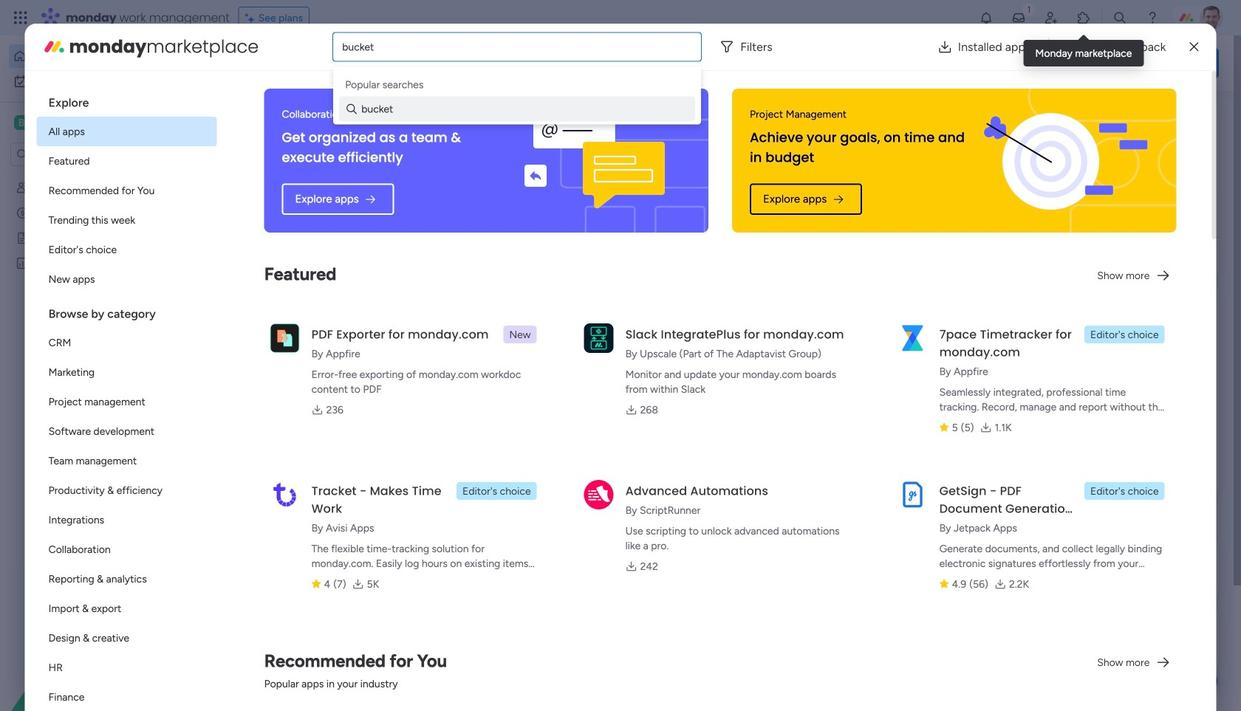 Task type: describe. For each thing, give the bounding box(es) containing it.
v2 bolt switch image
[[1124, 55, 1133, 71]]

0 vertical spatial lottie animation image
[[579, 35, 995, 92]]

1 check circle image from the top
[[1019, 139, 1029, 150]]

templates image image
[[1011, 297, 1206, 399]]

0 horizontal spatial lottie animation image
[[0, 562, 188, 711]]

1 heading from the top
[[37, 83, 217, 117]]

2 banner logo image from the left
[[967, 89, 1159, 233]]

quick search results list box
[[228, 138, 962, 515]]

1 banner logo image from the left
[[499, 89, 691, 233]]

v2 user feedback image
[[1009, 55, 1020, 71]]

dapulse x slim image
[[1197, 107, 1214, 125]]

monday marketplace image
[[1076, 10, 1091, 25]]

1 element
[[377, 556, 395, 574]]

workspace image
[[14, 115, 29, 131]]

public dashboard image
[[16, 256, 30, 270]]

help center element
[[997, 609, 1219, 668]]

invite members image
[[1044, 10, 1059, 25]]

2 check circle image from the top
[[1019, 195, 1029, 206]]



Task type: vqa. For each thing, say whether or not it's contained in the screenshot.
1 Icon
yes



Task type: locate. For each thing, give the bounding box(es) containing it.
help image
[[1145, 10, 1160, 25]]

notifications image
[[979, 10, 994, 25]]

public board image
[[247, 270, 263, 286]]

see plans image
[[245, 9, 258, 26]]

2 heading from the top
[[37, 294, 217, 328]]

0 vertical spatial check circle image
[[1019, 139, 1029, 150]]

terry turtle image
[[1200, 6, 1223, 30]]

1 vertical spatial heading
[[37, 294, 217, 328]]

public board image
[[16, 231, 30, 245]]

1 horizontal spatial banner logo image
[[967, 89, 1159, 233]]

option
[[9, 44, 180, 68], [9, 69, 180, 93], [37, 117, 217, 146], [37, 146, 217, 176], [0, 175, 188, 178], [37, 176, 217, 205], [37, 205, 217, 235], [37, 235, 217, 264], [37, 264, 217, 294], [37, 328, 217, 358], [37, 358, 217, 387], [37, 387, 217, 417], [37, 417, 217, 446], [37, 446, 217, 476], [37, 476, 217, 505], [37, 505, 217, 535], [37, 535, 217, 564], [37, 564, 217, 594], [37, 594, 217, 623], [37, 623, 217, 653], [37, 653, 217, 683], [37, 683, 217, 711]]

lottie animation image
[[579, 35, 995, 92], [0, 562, 188, 711]]

check circle image up check circle icon
[[1019, 139, 1029, 150]]

0 horizontal spatial lottie animation element
[[0, 562, 188, 711]]

check circle image down circle o icon on the right
[[1019, 195, 1029, 206]]

1 vertical spatial lottie animation image
[[0, 562, 188, 711]]

check circle image
[[1019, 158, 1029, 169]]

Search in workspace field
[[31, 146, 123, 163]]

1 horizontal spatial lottie animation element
[[579, 35, 995, 92]]

heading
[[37, 83, 217, 117], [37, 294, 217, 328]]

select product image
[[13, 10, 28, 25]]

1 vertical spatial check circle image
[[1019, 195, 1029, 206]]

0 vertical spatial lottie animation element
[[579, 35, 995, 92]]

contact sales element
[[997, 680, 1219, 711]]

0 horizontal spatial banner logo image
[[499, 89, 691, 233]]

update feed image
[[1011, 10, 1026, 25]]

check circle image
[[1019, 139, 1029, 150], [1019, 195, 1029, 206]]

lottie animation element
[[579, 35, 995, 92], [0, 562, 188, 711]]

circle o image
[[1019, 176, 1029, 187]]

1 image
[[1022, 1, 1036, 17]]

app logo image
[[270, 323, 300, 353], [584, 323, 614, 353], [898, 323, 928, 353], [270, 480, 300, 510], [584, 480, 614, 510], [898, 480, 928, 510]]

Dropdown input text field
[[342, 41, 375, 53]]

banner logo image
[[499, 89, 691, 233], [967, 89, 1159, 233]]

monday marketplace image
[[43, 35, 66, 59]]

0 vertical spatial heading
[[37, 83, 217, 117]]

1 horizontal spatial lottie animation image
[[579, 35, 995, 92]]

workspace selection element
[[14, 114, 94, 131]]

1 vertical spatial lottie animation element
[[0, 562, 188, 711]]

dapulse x slim image
[[1190, 38, 1199, 56]]

search everything image
[[1113, 10, 1127, 25]]

getting started element
[[997, 538, 1219, 597]]

list box
[[37, 83, 217, 711], [0, 172, 188, 475]]



